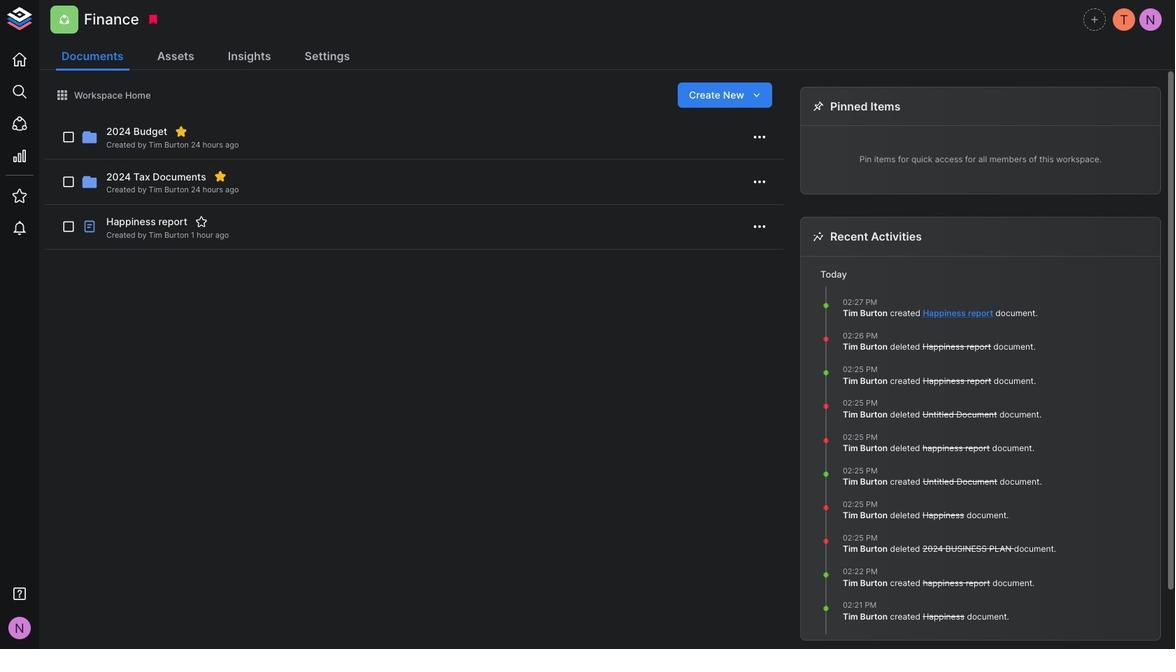 Task type: locate. For each thing, give the bounding box(es) containing it.
remove bookmark image
[[147, 13, 159, 26]]

0 horizontal spatial remove favorite image
[[175, 125, 188, 138]]

0 vertical spatial remove favorite image
[[175, 125, 188, 138]]

1 horizontal spatial remove favorite image
[[214, 170, 226, 183]]

remove favorite image
[[175, 125, 188, 138], [214, 170, 226, 183]]



Task type: vqa. For each thing, say whether or not it's contained in the screenshot.
To in the GO BACK dialog
no



Task type: describe. For each thing, give the bounding box(es) containing it.
favorite image
[[195, 215, 208, 228]]

1 vertical spatial remove favorite image
[[214, 170, 226, 183]]



